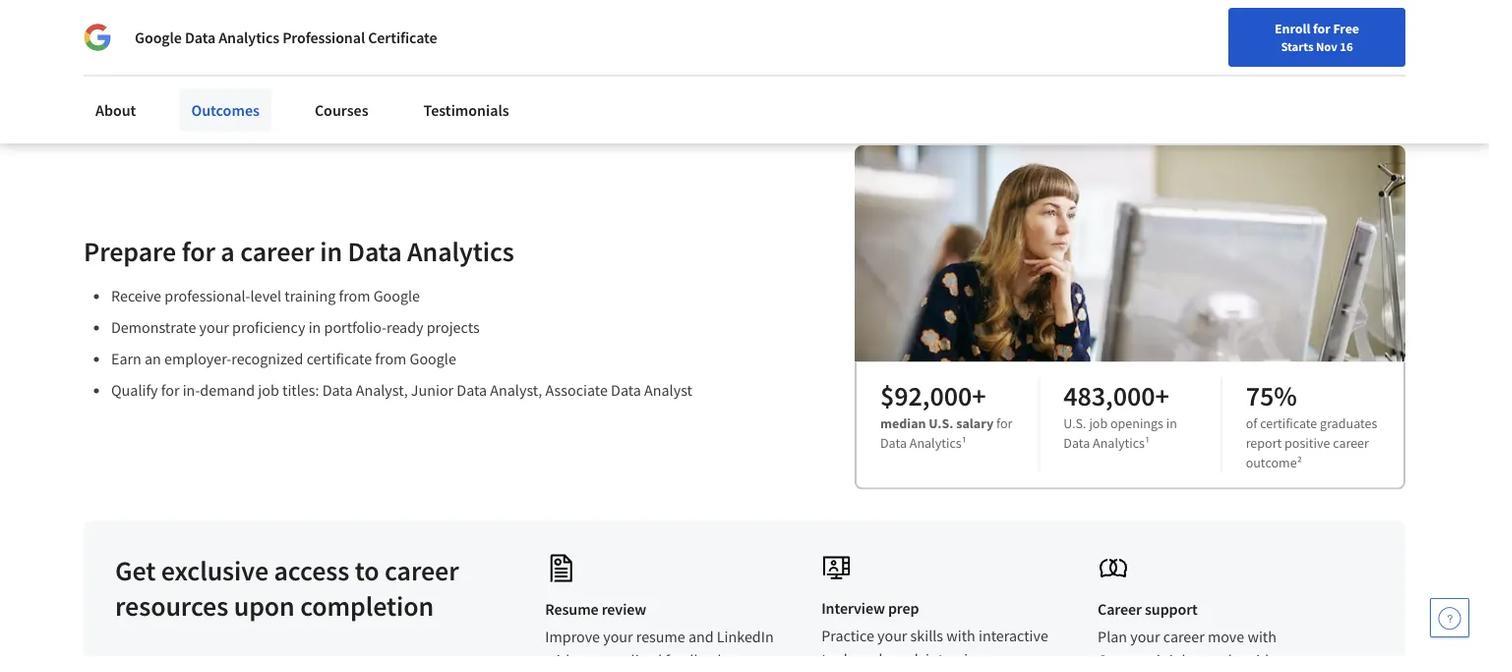 Task type: vqa. For each thing, say whether or not it's contained in the screenshot.
List associated with Community
no



Task type: describe. For each thing, give the bounding box(es) containing it.
practice
[[821, 627, 874, 647]]

resume
[[545, 600, 599, 620]]

demonstrate your proficiency in portfolio-ready projects
[[111, 318, 480, 338]]

tools
[[821, 651, 854, 658]]

recognized
[[231, 349, 303, 369]]

to
[[355, 554, 379, 588]]

¹ for 483,000
[[1145, 434, 1150, 452]]

$92,000
[[880, 379, 972, 413]]

professional-
[[164, 287, 250, 306]]

data right titles:
[[322, 381, 353, 401]]

career support plan your career move with coursera's job search guide
[[1098, 600, 1277, 658]]

demonstrate
[[111, 318, 196, 338]]

enroll for free starts nov 16
[[1275, 20, 1359, 54]]

your for interview prep practice your skills with interactive tools and mock interviews
[[877, 627, 907, 647]]

show notifications image
[[1223, 25, 1247, 48]]

feedback
[[665, 652, 725, 658]]

prep
[[888, 599, 919, 619]]

search
[[1193, 652, 1237, 658]]

about
[[197, 29, 238, 48]]

career inside get exclusive access to career resources upon completion
[[385, 554, 459, 588]]

employer-
[[164, 349, 231, 369]]

openings
[[1110, 414, 1163, 432]]

coursera image
[[24, 16, 149, 47]]

about link
[[84, 89, 148, 132]]

career
[[1098, 600, 1142, 620]]

more
[[158, 29, 194, 48]]

graduates
[[1320, 414, 1377, 432]]

in-
[[183, 381, 200, 401]]

get exclusive access to career resources upon completion
[[115, 554, 459, 623]]

support
[[1145, 600, 1198, 620]]

earn an employer-recognized certificate from google
[[111, 349, 456, 369]]

your for resume review improve your resume and linkedin with personalized feedback
[[603, 628, 633, 648]]

exclusive
[[161, 554, 269, 588]]

u.s. inside $92,000 + median u.s. salary
[[929, 414, 953, 432]]

job inside 483,000 + u.s. job openings in data analytics
[[1089, 414, 1108, 432]]

and inside interview prep practice your skills with interactive tools and mock interviews
[[857, 651, 883, 658]]

outcomes link
[[179, 89, 271, 132]]

0 vertical spatial in
[[320, 234, 342, 268]]

career inside 75% of certificate graduates report positive career outcome
[[1333, 434, 1369, 452]]

plan
[[1098, 628, 1127, 648]]

linkedin
[[717, 628, 774, 648]]

resources
[[115, 589, 228, 623]]

0 vertical spatial google
[[135, 28, 182, 47]]

qualify for in-demand job titles: data analyst, junior data analyst, associate data analyst
[[111, 381, 692, 401]]

receive professional-level training from google
[[111, 287, 420, 306]]

prepare
[[84, 234, 176, 268]]

career inside career support plan your career move with coursera's job search guide
[[1163, 628, 1205, 648]]

483,000 + u.s. job openings in data analytics
[[1063, 379, 1177, 452]]

2 vertical spatial google
[[410, 349, 456, 369]]

skills
[[910, 627, 943, 647]]

prepare for a career in data analytics
[[84, 234, 514, 268]]

review
[[602, 600, 646, 620]]

resume review improve your resume and linkedin with personalized feedback
[[545, 600, 774, 658]]

your down professional-
[[199, 318, 229, 338]]

1 analyst, from the left
[[356, 381, 408, 401]]

demand
[[200, 381, 255, 401]]

resume
[[636, 628, 685, 648]]

personalized
[[577, 652, 662, 658]]

with inside resume review improve your resume and linkedin with personalized feedback
[[545, 652, 574, 658]]

certificate inside 75% of certificate graduates report positive career outcome
[[1260, 414, 1317, 432]]

an
[[145, 349, 161, 369]]

testimonials
[[423, 100, 509, 120]]

coursera
[[241, 29, 302, 48]]

analytics inside 483,000 + u.s. job openings in data analytics
[[1093, 434, 1145, 452]]

data left analyst
[[611, 381, 641, 401]]

google data analytics professional certificate
[[135, 28, 437, 47]]

data inside 483,000 + u.s. job openings in data analytics
[[1063, 434, 1090, 452]]

75%
[[1246, 379, 1297, 413]]

testimonials link
[[412, 89, 521, 132]]

for for demand
[[161, 381, 179, 401]]

courses
[[315, 100, 368, 120]]

0 vertical spatial from
[[339, 287, 370, 306]]

your for career support plan your career move with coursera's job search guide
[[1130, 628, 1160, 648]]

data up portfolio- at left
[[348, 234, 402, 268]]

²
[[1297, 454, 1302, 472]]

qualify
[[111, 381, 158, 401]]

completion
[[300, 589, 434, 623]]

mock
[[886, 651, 922, 658]]

move
[[1208, 628, 1244, 648]]

nov
[[1316, 38, 1337, 54]]

report
[[1246, 434, 1282, 452]]

certificate
[[368, 28, 437, 47]]

for left business on the top left of page
[[305, 29, 325, 48]]

interview prep practice your skills with interactive tools and mock interviews
[[821, 599, 1048, 658]]

free
[[1333, 20, 1359, 37]]

improve
[[545, 628, 600, 648]]

outcome
[[1246, 454, 1297, 472]]

1 vertical spatial google
[[373, 287, 420, 306]]

for for career
[[182, 234, 215, 268]]

google image
[[84, 24, 111, 51]]



Task type: locate. For each thing, give the bounding box(es) containing it.
u.s. inside 483,000 + u.s. job openings in data analytics
[[1063, 414, 1086, 432]]

¹ down salary
[[962, 434, 967, 452]]

receive
[[111, 287, 161, 306]]

1 horizontal spatial analyst,
[[490, 381, 542, 401]]

+
[[972, 379, 986, 413], [1155, 379, 1169, 413]]

for
[[1313, 20, 1330, 37], [305, 29, 325, 48], [182, 234, 215, 268], [161, 381, 179, 401], [996, 414, 1012, 432]]

1 horizontal spatial from
[[375, 349, 407, 369]]

certificate up positive
[[1260, 414, 1317, 432]]

your inside career support plan your career move with coursera's job search guide
[[1130, 628, 1160, 648]]

your up coursera's
[[1130, 628, 1160, 648]]

2 vertical spatial in
[[1166, 414, 1177, 432]]

2 analyst, from the left
[[490, 381, 542, 401]]

¹ down the openings
[[1145, 434, 1150, 452]]

help center image
[[1438, 607, 1461, 630]]

junior
[[411, 381, 454, 401]]

from up qualify for in-demand job titles: data analyst, junior data analyst, associate data analyst
[[375, 349, 407, 369]]

training
[[284, 287, 336, 306]]

coursera enterprise logos image
[[967, 0, 1360, 35]]

2 u.s. from the left
[[1063, 414, 1086, 432]]

career down 'graduates'
[[1333, 434, 1369, 452]]

coursera's
[[1098, 652, 1166, 658]]

certificate down portfolio- at left
[[306, 349, 372, 369]]

0 vertical spatial certificate
[[306, 349, 372, 369]]

1 horizontal spatial and
[[857, 651, 883, 658]]

1 + from the left
[[972, 379, 986, 413]]

for inside enroll for free starts nov 16
[[1313, 20, 1330, 37]]

certificate
[[306, 349, 372, 369], [1260, 414, 1317, 432]]

career up level
[[240, 234, 314, 268]]

analyst,
[[356, 381, 408, 401], [490, 381, 542, 401]]

menu item
[[1076, 20, 1203, 84]]

in inside 483,000 + u.s. job openings in data analytics
[[1166, 414, 1177, 432]]

analytics
[[219, 28, 279, 47], [407, 234, 514, 268], [910, 434, 962, 452], [1093, 434, 1145, 452]]

in down training
[[308, 318, 321, 338]]

in
[[320, 234, 342, 268], [308, 318, 321, 338], [1166, 414, 1177, 432]]

access
[[274, 554, 349, 588]]

2 horizontal spatial with
[[1247, 628, 1277, 648]]

get
[[115, 554, 156, 588]]

courses link
[[303, 89, 380, 132]]

job left search
[[1169, 652, 1190, 658]]

starts
[[1281, 38, 1313, 54]]

upon
[[234, 589, 295, 623]]

google
[[135, 28, 182, 47], [373, 287, 420, 306], [410, 349, 456, 369]]

16
[[1340, 38, 1353, 54]]

ready
[[387, 318, 423, 338]]

for left in-
[[161, 381, 179, 401]]

salary
[[956, 414, 994, 432]]

2 + from the left
[[1155, 379, 1169, 413]]

projects
[[427, 318, 480, 338]]

1 ¹ from the left
[[962, 434, 967, 452]]

for right salary
[[996, 414, 1012, 432]]

about
[[95, 100, 136, 120]]

portfolio-
[[324, 318, 387, 338]]

and up feedback
[[688, 628, 714, 648]]

¹
[[962, 434, 967, 452], [1145, 434, 1150, 452]]

1 horizontal spatial ¹
[[1145, 434, 1150, 452]]

with up interviews at right bottom
[[946, 627, 975, 647]]

analyst, left junior
[[356, 381, 408, 401]]

guide
[[1240, 652, 1277, 658]]

of
[[1246, 414, 1257, 432]]

0 horizontal spatial and
[[688, 628, 714, 648]]

0 horizontal spatial certificate
[[306, 349, 372, 369]]

1 vertical spatial and
[[857, 651, 883, 658]]

a
[[221, 234, 235, 268]]

2 ¹ from the left
[[1145, 434, 1150, 452]]

483,000
[[1063, 379, 1155, 413]]

earn
[[111, 349, 141, 369]]

u.s.
[[929, 414, 953, 432], [1063, 414, 1086, 432]]

and down practice
[[857, 651, 883, 658]]

data right learn
[[185, 28, 216, 47]]

1 u.s. from the left
[[929, 414, 953, 432]]

0 horizontal spatial u.s.
[[929, 414, 953, 432]]

+ for $92,000
[[972, 379, 986, 413]]

0 horizontal spatial with
[[545, 652, 574, 658]]

interactive
[[979, 627, 1048, 647]]

1 vertical spatial from
[[375, 349, 407, 369]]

proficiency
[[232, 318, 305, 338]]

data right junior
[[457, 381, 487, 401]]

0 vertical spatial and
[[688, 628, 714, 648]]

for up nov
[[1313, 20, 1330, 37]]

google left about
[[135, 28, 182, 47]]

1 horizontal spatial certificate
[[1260, 414, 1317, 432]]

in right the openings
[[1166, 414, 1177, 432]]

+ up salary
[[972, 379, 986, 413]]

level
[[250, 287, 281, 306]]

0 horizontal spatial from
[[339, 287, 370, 306]]

$92,000 + median u.s. salary
[[880, 379, 994, 432]]

analyst
[[644, 381, 692, 401]]

for for starts
[[1313, 20, 1330, 37]]

analyst, left the associate
[[490, 381, 542, 401]]

1 vertical spatial job
[[1089, 414, 1108, 432]]

+ up the openings
[[1155, 379, 1169, 413]]

None search field
[[280, 12, 664, 52]]

job
[[258, 381, 279, 401], [1089, 414, 1108, 432], [1169, 652, 1190, 658]]

career right to
[[385, 554, 459, 588]]

learn
[[116, 29, 155, 48]]

2 vertical spatial job
[[1169, 652, 1190, 658]]

with
[[946, 627, 975, 647], [1247, 628, 1277, 648], [545, 652, 574, 658]]

¹ for $92,000
[[962, 434, 967, 452]]

job down recognized on the bottom left of page
[[258, 381, 279, 401]]

0 vertical spatial job
[[258, 381, 279, 401]]

your inside interview prep practice your skills with interactive tools and mock interviews
[[877, 627, 907, 647]]

+ inside 483,000 + u.s. job openings in data analytics
[[1155, 379, 1169, 413]]

for left a
[[182, 234, 215, 268]]

data
[[185, 28, 216, 47], [348, 234, 402, 268], [322, 381, 353, 401], [457, 381, 487, 401], [611, 381, 641, 401], [880, 434, 907, 452], [1063, 434, 1090, 452]]

learn more about coursera for business
[[116, 29, 388, 48]]

0 horizontal spatial ¹
[[962, 434, 967, 452]]

0 horizontal spatial +
[[972, 379, 986, 413]]

job inside career support plan your career move with coursera's job search guide
[[1169, 652, 1190, 658]]

with inside interview prep practice your skills with interactive tools and mock interviews
[[946, 627, 975, 647]]

data inside for data analytics
[[880, 434, 907, 452]]

google up ready
[[373, 287, 420, 306]]

associate
[[545, 381, 608, 401]]

and inside resume review improve your resume and linkedin with personalized feedback
[[688, 628, 714, 648]]

median
[[880, 414, 926, 432]]

u.s. down 483,000
[[1063, 414, 1086, 432]]

learn more about coursera for business link
[[116, 29, 388, 48]]

your up personalized
[[603, 628, 633, 648]]

data down median
[[880, 434, 907, 452]]

job down 483,000
[[1089, 414, 1108, 432]]

0 horizontal spatial analyst,
[[356, 381, 408, 401]]

analytics inside for data analytics
[[910, 434, 962, 452]]

positive
[[1285, 434, 1330, 452]]

your
[[199, 318, 229, 338], [877, 627, 907, 647], [603, 628, 633, 648], [1130, 628, 1160, 648]]

career down support
[[1163, 628, 1205, 648]]

from
[[339, 287, 370, 306], [375, 349, 407, 369]]

for data analytics
[[880, 414, 1012, 452]]

google up junior
[[410, 349, 456, 369]]

business
[[328, 29, 388, 48]]

2 horizontal spatial job
[[1169, 652, 1190, 658]]

+ for 483,000
[[1155, 379, 1169, 413]]

and
[[688, 628, 714, 648], [857, 651, 883, 658]]

1 vertical spatial certificate
[[1260, 414, 1317, 432]]

with inside career support plan your career move with coursera's job search guide
[[1247, 628, 1277, 648]]

from up portfolio- at left
[[339, 287, 370, 306]]

0 horizontal spatial job
[[258, 381, 279, 401]]

outcomes
[[191, 100, 260, 120]]

u.s. down $92,000
[[929, 414, 953, 432]]

1 horizontal spatial +
[[1155, 379, 1169, 413]]

interview
[[821, 599, 885, 619]]

enroll
[[1275, 20, 1310, 37]]

for inside for data analytics
[[996, 414, 1012, 432]]

your up 'mock'
[[877, 627, 907, 647]]

1 horizontal spatial job
[[1089, 414, 1108, 432]]

professional
[[282, 28, 365, 47]]

1 horizontal spatial with
[[946, 627, 975, 647]]

75% of certificate graduates report positive career outcome
[[1246, 379, 1377, 472]]

data down 483,000
[[1063, 434, 1090, 452]]

1 vertical spatial in
[[308, 318, 321, 338]]

titles:
[[282, 381, 319, 401]]

in up training
[[320, 234, 342, 268]]

1 horizontal spatial u.s.
[[1063, 414, 1086, 432]]

your inside resume review improve your resume and linkedin with personalized feedback
[[603, 628, 633, 648]]

with up guide
[[1247, 628, 1277, 648]]

+ inside $92,000 + median u.s. salary
[[972, 379, 986, 413]]

with down improve
[[545, 652, 574, 658]]

interviews
[[925, 651, 994, 658]]



